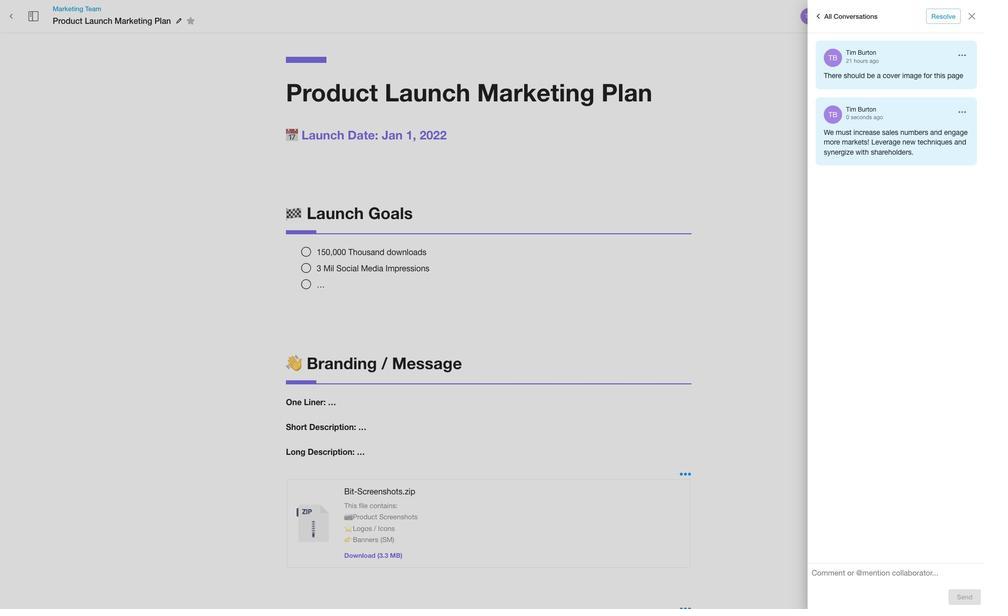 Task type: vqa. For each thing, say whether or not it's contained in the screenshot.
TB to the top
yes



Task type: describe. For each thing, give the bounding box(es) containing it.
… down 3
[[317, 280, 325, 289]]

tb button
[[800, 7, 819, 26]]

launch down team on the top of the page
[[85, 16, 112, 25]]

launch up 150,000
[[307, 203, 364, 223]]

for
[[924, 72, 933, 80]]

1,
[[406, 128, 417, 142]]

mil
[[324, 264, 334, 273]]

… for one liner: …
[[328, 398, 336, 407]]

2022
[[420, 128, 447, 142]]

3 mil social media impressions
[[317, 264, 430, 273]]

👉banners
[[345, 536, 379, 544]]

with
[[856, 148, 870, 156]]

more
[[942, 12, 958, 20]]

we must increase sales numbers and engage more markets! leverage new techniques and synergize with shareholders.
[[825, 128, 968, 156]]

impressions
[[386, 264, 430, 273]]

media
[[361, 264, 384, 273]]

techniques
[[918, 138, 953, 146]]

this file contains: 📷product screenshots ⭐️logos / icons 👉banners (sm)
[[345, 502, 418, 544]]

marketing inside marketing team link
[[53, 5, 83, 13]]

(sm)
[[381, 536, 395, 544]]

ago for increase
[[874, 114, 884, 120]]

branding
[[307, 354, 377, 373]]

this
[[345, 502, 357, 510]]

launch up "2022"
[[385, 78, 471, 107]]

⭐️logos
[[345, 524, 372, 533]]

numbers
[[901, 128, 929, 136]]

Comment or @mention collaborator... text field
[[812, 568, 982, 582]]

0 vertical spatial plan
[[155, 16, 171, 25]]

/ inside this file contains: 📷product screenshots ⭐️logos / icons 👉banners (sm)
[[374, 524, 377, 533]]

resolve
[[932, 12, 956, 20]]

0
[[847, 114, 850, 120]]

0 vertical spatial and
[[931, 128, 943, 136]]

short description: …
[[286, 422, 367, 432]]

there should be a cover image for this page
[[825, 72, 964, 80]]

download (3.3 mb) link
[[345, 552, 403, 560]]

0 vertical spatial product
[[53, 16, 83, 25]]

image
[[903, 72, 922, 80]]

shareholders.
[[872, 148, 914, 156]]

sales
[[883, 128, 899, 136]]

screenshots.zip
[[358, 487, 416, 496]]

tb for there
[[829, 54, 838, 62]]

marketing team link
[[53, 4, 199, 13]]

150,000 thousand downloads
[[317, 248, 427, 257]]

(3.3
[[378, 552, 389, 560]]

1 vertical spatial plan
[[602, 78, 653, 107]]

page
[[948, 72, 964, 80]]

0 horizontal spatial product launch marketing plan
[[53, 16, 171, 25]]

🏁
[[286, 203, 302, 223]]

seconds
[[851, 114, 873, 120]]

tim for should
[[847, 49, 857, 56]]

social
[[337, 264, 359, 273]]

👋 branding / message
[[286, 354, 462, 373]]

thousand
[[349, 248, 385, 257]]

all conversations
[[825, 12, 878, 20]]

a
[[878, 72, 881, 80]]

marketing team
[[53, 5, 101, 13]]

one
[[286, 398, 302, 407]]

📅 launch date: jan 1, 2022
[[286, 128, 447, 142]]

🏁 launch goals
[[286, 203, 413, 223]]

screenshots
[[379, 513, 418, 521]]

burton for increase
[[859, 106, 877, 113]]

tb inside button
[[805, 13, 813, 20]]

download
[[345, 552, 376, 560]]

mb)
[[390, 552, 403, 560]]

2 horizontal spatial marketing
[[477, 78, 595, 107]]

markets!
[[843, 138, 870, 146]]

more
[[825, 138, 841, 146]]



Task type: locate. For each thing, give the bounding box(es) containing it.
description: for long
[[308, 447, 355, 457]]

tb left 0
[[829, 110, 838, 119]]

new
[[903, 138, 916, 146]]

ago
[[870, 58, 880, 64], [874, 114, 884, 120]]

2 tim from the top
[[847, 106, 857, 113]]

increase
[[854, 128, 881, 136]]

tb
[[805, 13, 813, 20], [829, 54, 838, 62], [829, 110, 838, 119]]

tim burton 0 seconds ago
[[847, 106, 884, 120]]

ago right hours
[[870, 58, 880, 64]]

more button
[[934, 8, 966, 24]]

tim for must
[[847, 106, 857, 113]]

must
[[836, 128, 852, 136]]

and up techniques on the top right of page
[[931, 128, 943, 136]]

1 vertical spatial and
[[955, 138, 967, 146]]

1 horizontal spatial plan
[[602, 78, 653, 107]]

leverage
[[872, 138, 901, 146]]

0 vertical spatial tb
[[805, 13, 813, 20]]

1 vertical spatial product
[[286, 78, 378, 107]]

contains:
[[370, 502, 398, 510]]

0 vertical spatial product launch marketing plan
[[53, 16, 171, 25]]

tim burton 21 hours ago
[[847, 49, 880, 64]]

launch right 📅 at the top of the page
[[302, 128, 345, 142]]

3
[[317, 264, 322, 273]]

tim up 21
[[847, 49, 857, 56]]

one liner: …
[[286, 398, 336, 407]]

cover
[[883, 72, 901, 80]]

0 vertical spatial marketing
[[53, 5, 83, 13]]

/
[[382, 354, 388, 373], [374, 524, 377, 533]]

favorite image
[[185, 15, 197, 27]]

burton for be
[[859, 49, 877, 56]]

tim inside tim burton 0 seconds ago
[[847, 106, 857, 113]]

2 vertical spatial tb
[[829, 110, 838, 119]]

2 vertical spatial marketing
[[477, 78, 595, 107]]

product launch marketing plan
[[53, 16, 171, 25], [286, 78, 653, 107]]

tim up 0
[[847, 106, 857, 113]]

goals
[[369, 203, 413, 223]]

product
[[53, 16, 83, 25], [286, 78, 378, 107]]

0 horizontal spatial marketing
[[53, 5, 83, 13]]

📷product
[[345, 513, 378, 521]]

1 horizontal spatial product launch marketing plan
[[286, 78, 653, 107]]

2 burton from the top
[[859, 106, 877, 113]]

… for long description: …
[[357, 447, 365, 457]]

and
[[931, 128, 943, 136], [955, 138, 967, 146]]

21
[[847, 58, 853, 64]]

ago inside tim burton 21 hours ago
[[870, 58, 880, 64]]

date:
[[348, 128, 379, 142]]

file
[[359, 502, 368, 510]]

1 horizontal spatial and
[[955, 138, 967, 146]]

… right the liner: on the left bottom
[[328, 398, 336, 407]]

conversations
[[834, 12, 878, 20]]

1 tim from the top
[[847, 49, 857, 56]]

be
[[868, 72, 876, 80]]

0 horizontal spatial product
[[53, 16, 83, 25]]

bit-screenshots.zip
[[345, 487, 416, 496]]

👋
[[286, 354, 302, 373]]

1 vertical spatial marketing
[[115, 16, 152, 25]]

150,000
[[317, 248, 346, 257]]

synergize
[[825, 148, 854, 156]]

long
[[286, 447, 306, 457]]

should
[[844, 72, 866, 80]]

liner:
[[304, 398, 326, 407]]

burton up hours
[[859, 49, 877, 56]]

burton inside tim burton 0 seconds ago
[[859, 106, 877, 113]]

ago for be
[[870, 58, 880, 64]]

1 horizontal spatial product
[[286, 78, 378, 107]]

tb left 21
[[829, 54, 838, 62]]

/ left icons at the left bottom
[[374, 524, 377, 533]]

… for short description: …
[[359, 422, 367, 432]]

1 vertical spatial tb
[[829, 54, 838, 62]]

tim inside tim burton 21 hours ago
[[847, 49, 857, 56]]

short
[[286, 422, 307, 432]]

burton up seconds
[[859, 106, 877, 113]]

📅
[[286, 128, 298, 142]]

1 vertical spatial product launch marketing plan
[[286, 78, 653, 107]]

description: for short
[[309, 422, 356, 432]]

burton inside tim burton 21 hours ago
[[859, 49, 877, 56]]

burton
[[859, 49, 877, 56], [859, 106, 877, 113]]

0 vertical spatial burton
[[859, 49, 877, 56]]

ago inside tim burton 0 seconds ago
[[874, 114, 884, 120]]

resolve button
[[927, 8, 962, 24]]

0 vertical spatial tim
[[847, 49, 857, 56]]

launch
[[85, 16, 112, 25], [385, 78, 471, 107], [302, 128, 345, 142], [307, 203, 364, 223]]

1 vertical spatial ago
[[874, 114, 884, 120]]

0 vertical spatial /
[[382, 354, 388, 373]]

tim
[[847, 49, 857, 56], [847, 106, 857, 113]]

download (3.3 mb)
[[345, 552, 403, 560]]

icons
[[378, 524, 395, 533]]

we
[[825, 128, 835, 136]]

1 horizontal spatial marketing
[[115, 16, 152, 25]]

1 vertical spatial description:
[[308, 447, 355, 457]]

ago right seconds
[[874, 114, 884, 120]]

message
[[392, 354, 462, 373]]

and down engage
[[955, 138, 967, 146]]

1 horizontal spatial /
[[382, 354, 388, 373]]

1 vertical spatial tim
[[847, 106, 857, 113]]

1 vertical spatial /
[[374, 524, 377, 533]]

0 vertical spatial description:
[[309, 422, 356, 432]]

tb for we
[[829, 110, 838, 119]]

engage
[[945, 128, 968, 136]]

all
[[825, 12, 833, 20]]

0 horizontal spatial and
[[931, 128, 943, 136]]

hours
[[855, 58, 869, 64]]

team
[[85, 5, 101, 13]]

marketing
[[53, 5, 83, 13], [115, 16, 152, 25], [477, 78, 595, 107]]

description: down the short description: … in the left of the page
[[308, 447, 355, 457]]

0 horizontal spatial plan
[[155, 16, 171, 25]]

description: up long description: … at the bottom left
[[309, 422, 356, 432]]

…
[[317, 280, 325, 289], [328, 398, 336, 407], [359, 422, 367, 432], [357, 447, 365, 457]]

downloads
[[387, 248, 427, 257]]

this
[[935, 72, 946, 80]]

/ left message
[[382, 354, 388, 373]]

jan
[[382, 128, 403, 142]]

… up bit- at the bottom of the page
[[357, 447, 365, 457]]

1 burton from the top
[[859, 49, 877, 56]]

bit-
[[345, 487, 358, 496]]

0 vertical spatial ago
[[870, 58, 880, 64]]

plan
[[155, 16, 171, 25], [602, 78, 653, 107]]

0 horizontal spatial /
[[374, 524, 377, 533]]

there
[[825, 72, 842, 80]]

description:
[[309, 422, 356, 432], [308, 447, 355, 457]]

tb left all
[[805, 13, 813, 20]]

all conversations button
[[810, 8, 881, 24]]

… up long description: … at the bottom left
[[359, 422, 367, 432]]

long description: …
[[286, 447, 365, 457]]

1 vertical spatial burton
[[859, 106, 877, 113]]



